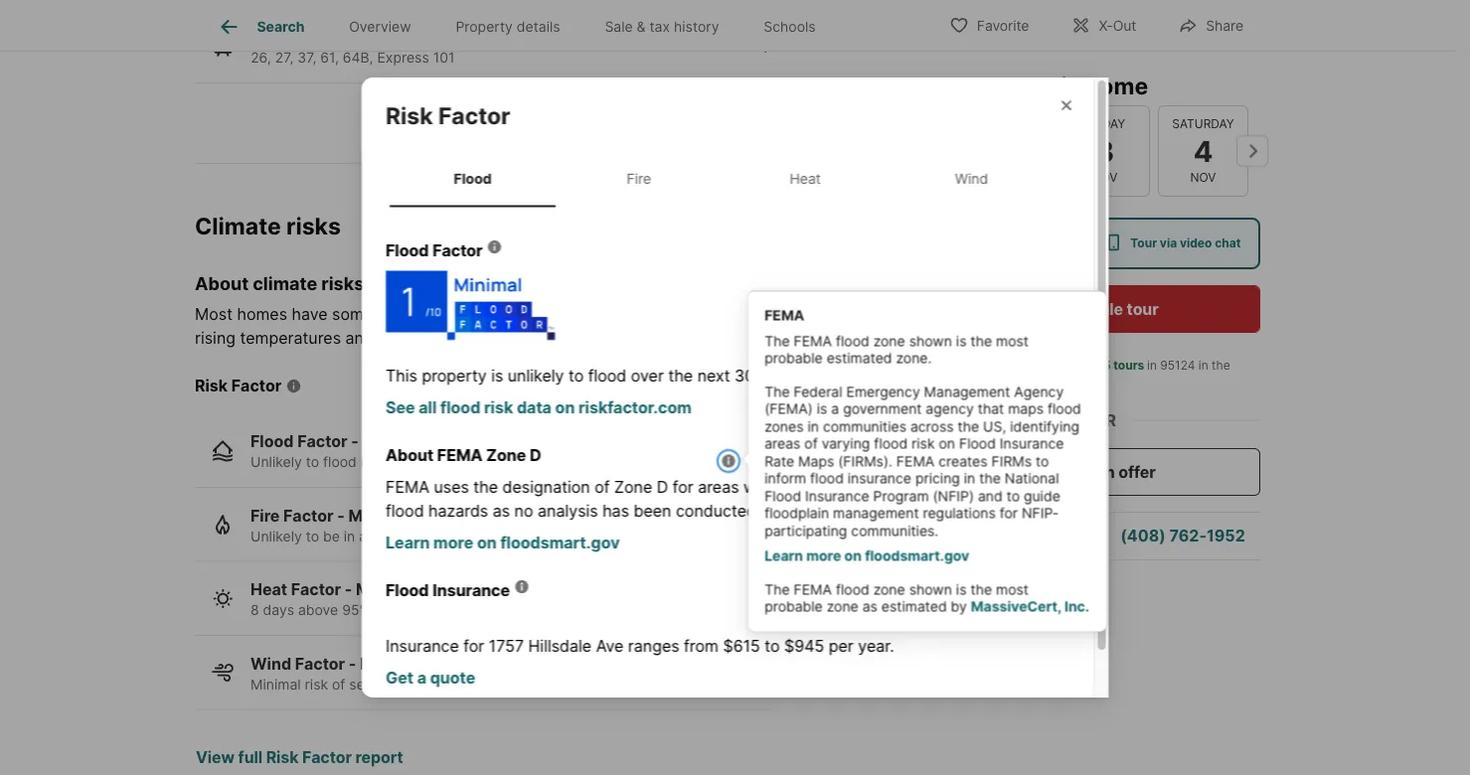 Task type: locate. For each thing, give the bounding box(es) containing it.
areas down zones in the bottom right of the page
[[765, 435, 801, 452]]

fire inside tab
[[626, 170, 651, 187]]

- inside wind factor - minimal minimal risk of severe winds over next 30 years
[[349, 654, 356, 673]]

the right 95124
[[1212, 358, 1230, 373]]

shown inside the fema flood zone shown is the most probable zone as estimated by
[[909, 581, 952, 598]]

1 horizontal spatial and
[[562, 305, 590, 324]]

1 shown from the top
[[909, 332, 952, 349]]

1 vertical spatial this
[[435, 602, 459, 619]]

a inside the federal emergency management agency (fema) is a government agency that maps flood zones in communities across the us, identifying areas of varying flood risk on flood insurance rate maps (firms). fema creates firms to inform flood insurance pricing in the national flood insurance program (nfip) and to guide floodplain management regulations for nfip- participating communities. learn more on floodsmart.gov
[[831, 400, 839, 417]]

flood insurance
[[385, 581, 509, 600]]

flood for flood insurance
[[385, 581, 428, 600]]

fema up uses
[[437, 446, 482, 465]]

years down no
[[492, 528, 528, 545]]

0 horizontal spatial zone
[[486, 446, 526, 465]]

is down federal
[[817, 400, 827, 417]]

flood inside tab
[[453, 170, 491, 187]]

0 vertical spatial heat
[[789, 170, 820, 187]]

risk down the across
[[911, 435, 935, 452]]

0 horizontal spatial over
[[439, 676, 468, 693]]

more
[[433, 533, 473, 553], [806, 548, 841, 564]]

1 horizontal spatial more
[[806, 548, 841, 564]]

1 vertical spatial zone
[[614, 478, 652, 497]]

0 vertical spatial this
[[1038, 72, 1080, 99]]

about
[[195, 272, 249, 294], [385, 446, 433, 465]]

0 horizontal spatial nov
[[994, 170, 1019, 185]]

(nfip)
[[933, 487, 974, 504]]

wind factor - minimal minimal risk of severe winds over next 30 years
[[250, 654, 562, 693]]

1 vertical spatial and
[[345, 329, 374, 348]]

- up the severe
[[349, 654, 356, 673]]

0 horizontal spatial tour
[[986, 72, 1032, 99]]

1 vertical spatial wind
[[250, 654, 291, 673]]

fema up pricing
[[896, 453, 935, 470]]

0 vertical spatial for
[[672, 478, 693, 497]]

the up the riskfactor.com
[[668, 366, 692, 386]]

risks up the about climate risks
[[286, 211, 341, 239]]

tour inside button
[[1127, 299, 1159, 319]]

1 horizontal spatial a
[[417, 668, 426, 688]]

the
[[765, 332, 790, 349], [765, 383, 790, 400], [765, 581, 790, 598]]

is up management
[[956, 332, 967, 349]]

2 horizontal spatial nov
[[1190, 170, 1216, 185]]

is
[[956, 332, 967, 349], [491, 366, 503, 386], [817, 400, 827, 417], [956, 581, 967, 598]]

over up the riskfactor.com
[[630, 366, 663, 386]]

d inside fema uses the designation of zone d for areas where there are possible but undetermined flood hazards as no analysis has been conducted.
[[656, 478, 668, 497]]

1 horizontal spatial for
[[672, 478, 693, 497]]

risk factor down 101
[[385, 101, 510, 129]]

minimal down see
[[362, 432, 424, 451]]

- for heat
[[345, 580, 352, 599]]

tab list
[[195, 0, 854, 51], [385, 150, 1070, 207]]

insurance up year,
[[432, 581, 509, 600]]

over right winds
[[439, 676, 468, 693]]

climate left change
[[751, 305, 806, 324]]

tour right go at top
[[986, 72, 1032, 99]]

1 vertical spatial shown
[[909, 581, 952, 598]]

wind inside wind factor - minimal minimal risk of severe winds over next 30 years
[[250, 654, 291, 673]]

1 horizontal spatial learn
[[765, 548, 803, 564]]

about inside risk factor dialog
[[385, 446, 433, 465]]

2 the from the top
[[765, 383, 790, 400]]

1 horizontal spatial wind
[[954, 170, 988, 187]]

unlikely inside flood factor - minimal unlikely to flood in next 30 years
[[250, 454, 302, 471]]

has
[[602, 501, 629, 521]]

30 down hazards
[[471, 528, 488, 545]]

areas
[[765, 435, 801, 452], [697, 478, 739, 497]]

for up conducted.
[[672, 478, 693, 497]]

0 vertical spatial tab list
[[195, 0, 854, 51]]

the up management
[[970, 332, 992, 349]]

emergency
[[846, 383, 920, 400]]

is inside 'the fema flood zone shown is the most probable estimated zone.'
[[956, 332, 967, 349]]

risk factor down rising
[[195, 376, 282, 396]]

fema uses the designation of zone d for areas where there are possible but undetermined flood hazards as no analysis has been conducted.
[[385, 478, 1067, 521]]

zones
[[765, 418, 804, 435]]

more down participating
[[806, 548, 841, 564]]

tab list containing flood
[[385, 150, 1070, 207]]

get
[[385, 668, 413, 688]]

1 horizontal spatial about
[[385, 446, 433, 465]]

insurance up get a quote
[[385, 637, 459, 656]]

0 vertical spatial areas
[[765, 435, 801, 452]]

2 unlikely from the top
[[250, 528, 302, 545]]

0 vertical spatial as
[[492, 501, 510, 521]]

moderate
[[356, 580, 431, 599]]

of
[[409, 305, 424, 324], [804, 435, 818, 452], [594, 478, 609, 497], [332, 676, 345, 693]]

zone up designation
[[486, 446, 526, 465]]

the inside the fema flood zone shown is the most probable zone as estimated by
[[765, 581, 790, 598]]

1 horizontal spatial heat
[[789, 170, 820, 187]]

start
[[1054, 462, 1092, 482]]

1 horizontal spatial nov
[[1092, 170, 1118, 185]]

heat for heat factor - moderate 8 days above 95° expected this year, 16 days in 30 years
[[250, 580, 287, 599]]

nov
[[994, 170, 1019, 185], [1092, 170, 1118, 185], [1190, 170, 1216, 185]]

for left 1757
[[463, 637, 484, 656]]

homes
[[237, 305, 287, 324]]

95°
[[342, 602, 366, 619]]

estimated up year.
[[881, 598, 947, 615]]

be
[[630, 305, 650, 324], [323, 528, 340, 545]]

on down hazards
[[477, 533, 496, 553]]

zone
[[486, 446, 526, 465], [614, 478, 652, 497]]

a inside fire factor - minimal unlikely to be in a wildfire in next 30 years
[[359, 528, 367, 545]]

nov inside friday 3 nov
[[1092, 170, 1118, 185]]

30 inside wind factor - minimal minimal risk of severe winds over next 30 years
[[505, 676, 522, 693]]

flood up per
[[836, 581, 869, 598]]

fire inside fire factor - minimal unlikely to be in a wildfire in next 30 years
[[250, 506, 280, 525]]

1 horizontal spatial tour
[[1127, 299, 1159, 319]]

saturday
[[1172, 117, 1234, 131]]

designation
[[502, 478, 590, 497]]

on down the across
[[939, 435, 955, 452]]

0 horizontal spatial areas
[[697, 478, 739, 497]]

as left no
[[492, 501, 510, 521]]

zone inside 'the fema flood zone shown is the most probable estimated zone.'
[[873, 332, 905, 349]]

0 vertical spatial and
[[562, 305, 590, 324]]

by inside the most homes have some risk of natural disasters, and may be impacted by climate change due to rising temperatures and sea levels.
[[729, 305, 747, 324]]

the inside 'the fema flood zone shown is the most probable estimated zone.'
[[970, 332, 992, 349]]

1 horizontal spatial floodsmart.gov
[[865, 548, 969, 564]]

risk factor
[[385, 101, 510, 129], [195, 376, 282, 396]]

2 vertical spatial risk
[[266, 748, 299, 767]]

years inside flood factor - minimal unlikely to flood in next 30 years
[[430, 454, 466, 471]]

share button
[[1161, 4, 1260, 45]]

0 vertical spatial unlikely
[[250, 454, 302, 471]]

flood down change
[[836, 332, 869, 349]]

tour right schedule
[[1127, 299, 1159, 319]]

1 vertical spatial estimated
[[881, 598, 947, 615]]

0 vertical spatial risk factor
[[385, 101, 510, 129]]

1 nov from the left
[[994, 170, 1019, 185]]

next down see
[[376, 454, 405, 471]]

0 horizontal spatial wind
[[250, 654, 291, 673]]

by inside the fema flood zone shown is the most probable zone as estimated by
[[951, 598, 967, 615]]

flood for flood factor
[[385, 241, 428, 260]]

risk right full
[[266, 748, 299, 767]]

via
[[1160, 236, 1177, 250]]

fire for fire factor - minimal unlikely to be in a wildfire in next 30 years
[[250, 506, 280, 525]]

factor inside heat factor - moderate 8 days above 95° expected this year, 16 days in 30 years
[[291, 580, 341, 599]]

30 inside in the last 30 days
[[1018, 376, 1033, 391]]

by for impacted
[[729, 305, 747, 324]]

home
[[1085, 72, 1148, 99]]

riskfactor.com
[[578, 398, 691, 417]]

d up designation
[[529, 446, 541, 465]]

30 right the last
[[1018, 376, 1033, 391]]

learn more on floodsmart.gov link down no
[[385, 533, 619, 553]]

climate up homes
[[253, 272, 317, 294]]

30 up the hillsdale
[[568, 602, 585, 619]]

- for wind
[[349, 654, 356, 673]]

1 vertical spatial unlikely
[[250, 528, 302, 545]]

friday
[[1084, 117, 1125, 131]]

climate inside the most homes have some risk of natural disasters, and may be impacted by climate change due to rising temperatures and sea levels.
[[751, 305, 806, 324]]

1 the from the top
[[765, 332, 790, 349]]

1 vertical spatial tour
[[1127, 299, 1159, 319]]

flood tab
[[389, 154, 555, 203]]

1 vertical spatial d
[[656, 478, 668, 497]]

zone
[[873, 332, 905, 349], [873, 581, 905, 598], [827, 598, 859, 615]]

the up the $945
[[765, 581, 790, 598]]

risk down express
[[385, 101, 433, 129]]

d up been
[[656, 478, 668, 497]]

of up has
[[594, 478, 609, 497]]

3 the from the top
[[765, 581, 790, 598]]

days right 8
[[263, 602, 294, 619]]

most up massivecert, at right bottom
[[996, 581, 1029, 598]]

as up year.
[[862, 598, 878, 615]]

1 vertical spatial as
[[862, 598, 878, 615]]

1 horizontal spatial risk factor
[[385, 101, 510, 129]]

1 vertical spatial by
[[951, 598, 967, 615]]

in right zones in the bottom right of the page
[[808, 418, 819, 435]]

0 horizontal spatial as
[[492, 501, 510, 521]]

1 most from the top
[[996, 332, 1029, 349]]

to up "above"
[[306, 528, 319, 545]]

probable up the $945
[[765, 598, 823, 615]]

flood factor - minimal unlikely to flood in next 30 years
[[250, 432, 466, 471]]

(firms).
[[838, 453, 892, 470]]

next image
[[1236, 135, 1268, 167]]

to up national
[[1036, 453, 1049, 470]]

property details tab
[[433, 3, 582, 51]]

0 horizontal spatial learn
[[385, 533, 429, 553]]

probable up federal
[[765, 350, 823, 367]]

risk
[[377, 305, 404, 324], [484, 398, 513, 417], [911, 435, 935, 452], [305, 676, 328, 693]]

0 horizontal spatial be
[[323, 528, 340, 545]]

30 inside flood factor - minimal unlikely to flood in next 30 years
[[408, 454, 426, 471]]

(408) 762-1952 link
[[1120, 526, 1245, 546]]

program
[[873, 487, 929, 504]]

be inside fire factor - minimal unlikely to be in a wildfire in next 30 years
[[323, 528, 340, 545]]

areas up conducted.
[[697, 478, 739, 497]]

in inside flood factor - minimal unlikely to flood in next 30 years
[[361, 454, 372, 471]]

zone.
[[896, 350, 932, 367]]

- inside flood factor - minimal unlikely to flood in next 30 years
[[351, 432, 359, 451]]

(408) 762-1952
[[1120, 526, 1245, 546]]

next down hazards
[[438, 528, 467, 545]]

zone inside fema uses the designation of zone d for areas where there are possible but undetermined flood hazards as no analysis has been conducted.
[[614, 478, 652, 497]]

learn more on floodsmart.gov link for fema uses the designation of zone d for areas where there are possible but undetermined flood hazards as no analysis has been conducted.
[[385, 533, 619, 553]]

fema inside the federal emergency management agency (fema) is a government agency that maps flood zones in communities across the us, identifying areas of varying flood risk on flood insurance rate maps (firms). fema creates firms to inform flood insurance pricing in the national flood insurance program (nfip) and to guide floodplain management regulations for nfip- participating communities. learn more on floodsmart.gov
[[896, 453, 935, 470]]

inc.
[[1064, 598, 1089, 615]]

0 vertical spatial shown
[[909, 332, 952, 349]]

natural
[[428, 305, 480, 324]]

in up fire factor - minimal unlikely to be in a wildfire in next 30 years
[[361, 454, 372, 471]]

and down some
[[345, 329, 374, 348]]

more down hazards
[[433, 533, 473, 553]]

2 horizontal spatial days
[[1037, 376, 1064, 391]]

to inside the most homes have some risk of natural disasters, and may be impacted by climate change due to rising temperatures and sea levels.
[[903, 305, 918, 324]]

risks
[[286, 211, 341, 239], [321, 272, 364, 294]]

0 vertical spatial tour
[[986, 72, 1032, 99]]

option
[[949, 218, 1089, 269]]

tour via video chat list box
[[949, 218, 1260, 269]]

factor inside fire factor - minimal unlikely to be in a wildfire in next 30 years
[[283, 506, 334, 525]]

an
[[1096, 462, 1115, 482]]

1 horizontal spatial areas
[[765, 435, 801, 452]]

video
[[1180, 236, 1212, 250]]

flood for flood factor - minimal unlikely to flood in next 30 years
[[250, 432, 294, 451]]

nov for 3
[[1092, 170, 1118, 185]]

offer
[[1118, 462, 1156, 482]]

0 vertical spatial probable
[[765, 350, 823, 367]]

0 horizontal spatial risk
[[195, 376, 228, 396]]

all
[[418, 398, 436, 417]]

most inside the fema flood zone shown is the most probable zone as estimated by
[[996, 581, 1029, 598]]

risks up some
[[321, 272, 364, 294]]

fire factor - minimal unlikely to be in a wildfire in next 30 years
[[250, 506, 528, 545]]

the federal emergency management agency (fema) is a government agency that maps flood zones in communities across the us, identifying areas of varying flood risk on flood insurance rate maps (firms). fema creates firms to inform flood insurance pricing in the national flood insurance program (nfip) and to guide floodplain management regulations for nfip- participating communities. learn more on floodsmart.gov
[[765, 383, 1081, 564]]

most homes have some risk of natural disasters, and may be impacted by climate change due to rising temperatures and sea levels.
[[195, 305, 918, 348]]

most inside 'the fema flood zone shown is the most probable estimated zone.'
[[996, 332, 1029, 349]]

most for the fema flood zone shown is the most probable estimated zone.
[[996, 332, 1029, 349]]

1 horizontal spatial d
[[656, 478, 668, 497]]

maps
[[798, 453, 834, 470]]

wind down go at top
[[954, 170, 988, 187]]

0 horizontal spatial heat
[[250, 580, 287, 599]]

30 inside heat factor - moderate 8 days above 95° expected this year, 16 days in 30 years
[[568, 602, 585, 619]]

the for the federal emergency management agency (fema) is a government agency that maps flood zones in communities across the us, identifying areas of varying flood risk on flood insurance rate maps (firms). fema creates firms to inform flood insurance pricing in the national flood insurance program (nfip) and to guide floodplain management regulations for nfip- participating communities. learn more on floodsmart.gov
[[765, 383, 790, 400]]

zone up year.
[[873, 581, 905, 598]]

heat factor - moderate 8 days above 95° expected this year, 16 days in 30 years
[[250, 580, 625, 619]]

0 vertical spatial the
[[765, 332, 790, 349]]

years
[[430, 454, 466, 471], [492, 528, 528, 545], [589, 602, 625, 619], [526, 676, 562, 693]]

zone up has
[[614, 478, 652, 497]]

of left the severe
[[332, 676, 345, 693]]

years down the hillsdale
[[526, 676, 562, 693]]

2 shown from the top
[[909, 581, 952, 598]]

for
[[672, 478, 693, 497], [1000, 505, 1018, 522], [463, 637, 484, 656]]

minimal inside fire factor - minimal unlikely to be in a wildfire in next 30 years
[[348, 506, 409, 525]]

years inside wind factor - minimal minimal risk of severe winds over next 30 years
[[526, 676, 562, 693]]

about up most
[[195, 272, 249, 294]]

0 horizontal spatial about
[[195, 272, 249, 294]]

flood inside flood factor - minimal unlikely to flood in next 30 years
[[250, 432, 294, 451]]

1 horizontal spatial fire
[[626, 170, 651, 187]]

2 horizontal spatial for
[[1000, 505, 1018, 522]]

to up fire factor - minimal unlikely to be in a wildfire in next 30 years
[[306, 454, 319, 471]]

in down creates
[[964, 470, 975, 487]]

overview tab
[[327, 3, 433, 51]]

fire tab
[[555, 154, 722, 203]]

0 vertical spatial fire
[[626, 170, 651, 187]]

about down see
[[385, 446, 433, 465]]

0 vertical spatial a
[[831, 400, 839, 417]]

flood factor
[[385, 241, 482, 260]]

1 horizontal spatial climate
[[751, 305, 806, 324]]

0 vertical spatial risk
[[385, 101, 433, 129]]

0 vertical spatial by
[[729, 305, 747, 324]]

is inside the federal emergency management agency (fema) is a government agency that maps flood zones in communities across the us, identifying areas of varying flood risk on flood insurance rate maps (firms). fema creates firms to inform flood insurance pricing in the national flood insurance program (nfip) and to guide floodplain management regulations for nfip- participating communities. learn more on floodsmart.gov
[[817, 400, 827, 417]]

is inside the fema flood zone shown is the most probable zone as estimated by
[[956, 581, 967, 598]]

areas inside the federal emergency management agency (fema) is a government agency that maps flood zones in communities across the us, identifying areas of varying flood risk on flood insurance rate maps (firms). fema creates firms to inform flood insurance pricing in the national flood insurance program (nfip) and to guide floodplain management regulations for nfip- participating communities. learn more on floodsmart.gov
[[765, 435, 801, 452]]

on right data
[[555, 398, 574, 417]]

wind for wind factor - minimal minimal risk of severe winds over next 30 years
[[250, 654, 291, 673]]

risk down rising
[[195, 376, 228, 396]]

1 probable from the top
[[765, 350, 823, 367]]

in up the hillsdale
[[553, 602, 564, 619]]

this
[[1038, 72, 1080, 99], [435, 602, 459, 619]]

zone for zone.
[[873, 332, 905, 349]]

2 horizontal spatial and
[[978, 487, 1003, 504]]

1 horizontal spatial be
[[630, 305, 650, 324]]

probable for the fema flood zone shown is the most probable estimated zone.
[[765, 350, 823, 367]]

heat inside heat factor - moderate 8 days above 95° expected this year, 16 days in 30 years
[[250, 580, 287, 599]]

1 vertical spatial the
[[765, 383, 790, 400]]

1 vertical spatial heat
[[250, 580, 287, 599]]

1 horizontal spatial this
[[1038, 72, 1080, 99]]

inform
[[765, 470, 806, 487]]

0 horizontal spatial by
[[729, 305, 747, 324]]

disasters,
[[485, 305, 558, 324]]

flood up (firms). at the right of page
[[874, 435, 908, 452]]

0 vertical spatial estimated
[[827, 350, 892, 367]]

probable inside 'the fema flood zone shown is the most probable estimated zone.'
[[765, 350, 823, 367]]

1 unlikely from the top
[[250, 454, 302, 471]]

0 horizontal spatial and
[[345, 329, 374, 348]]

learn more on floodsmart.gov link
[[385, 533, 619, 553], [765, 548, 969, 564]]

of inside fema uses the designation of zone d for areas where there are possible but undetermined flood hazards as no analysis has been conducted.
[[594, 478, 609, 497]]

1 vertical spatial about
[[385, 446, 433, 465]]

estimated inside 'the fema flood zone shown is the most probable estimated zone.'
[[827, 350, 892, 367]]

- inside heat factor - moderate 8 days above 95° expected this year, 16 days in 30 years
[[345, 580, 352, 599]]

0 horizontal spatial risk factor
[[195, 376, 282, 396]]

0 horizontal spatial d
[[529, 446, 541, 465]]

30 down all
[[408, 454, 426, 471]]

2 nov from the left
[[1092, 170, 1118, 185]]

wind down 8
[[250, 654, 291, 673]]

zone for as
[[873, 581, 905, 598]]

the fema flood zone shown is the most probable zone as estimated by
[[765, 581, 1029, 615]]

flood up 'wildfire' in the bottom left of the page
[[385, 501, 424, 521]]

0 horizontal spatial this
[[435, 602, 459, 619]]

risk factor dialog
[[361, 78, 1109, 746]]

years up uses
[[430, 454, 466, 471]]

0 vertical spatial over
[[630, 366, 663, 386]]

learn more on floodsmart.gov link down communities.
[[765, 548, 969, 564]]

1 horizontal spatial zone
[[614, 478, 652, 497]]

the inside 'the fema flood zone shown is the most probable estimated zone.'
[[765, 332, 790, 349]]

1 vertical spatial be
[[323, 528, 340, 545]]

management
[[924, 383, 1010, 400]]

next inside fire factor - minimal unlikely to be in a wildfire in next 30 years
[[438, 528, 467, 545]]

heat
[[789, 170, 820, 187], [250, 580, 287, 599]]

a
[[831, 400, 839, 417], [359, 528, 367, 545], [417, 668, 426, 688]]

1 horizontal spatial over
[[630, 366, 663, 386]]

1 vertical spatial areas
[[697, 478, 739, 497]]

1 vertical spatial most
[[996, 581, 1029, 598]]

learn up the moderate
[[385, 533, 429, 553]]

is down regulations
[[956, 581, 967, 598]]

0 horizontal spatial learn more on floodsmart.gov link
[[385, 533, 619, 553]]

days up maps in the right of the page
[[1037, 376, 1064, 391]]

government
[[843, 400, 922, 417]]

unlikely
[[250, 454, 302, 471], [250, 528, 302, 545]]

overview
[[349, 18, 411, 35]]

minimal inside flood factor - minimal unlikely to flood in next 30 years
[[362, 432, 424, 451]]

0 vertical spatial d
[[529, 446, 541, 465]]

a left 'wildfire' in the bottom left of the page
[[359, 528, 367, 545]]

0 vertical spatial risks
[[286, 211, 341, 239]]

x-
[[1099, 17, 1113, 34]]

estimated up emergency
[[827, 350, 892, 367]]

see all flood risk data on riskfactor.com
[[385, 398, 691, 417]]

a down federal
[[831, 400, 839, 417]]

massivecert,
[[971, 598, 1061, 615]]

minimal up the severe
[[360, 654, 421, 673]]

risk factor inside dialog
[[385, 101, 510, 129]]

minimal for fire factor - minimal
[[348, 506, 409, 525]]

risk up sea at the top left
[[377, 305, 404, 324]]

more inside the federal emergency management agency (fema) is a government agency that maps flood zones in communities across the us, identifying areas of varying flood risk on flood insurance rate maps (firms). fema creates firms to inform flood insurance pricing in the national flood insurance program (nfip) and to guide floodplain management regulations for nfip- participating communities. learn more on floodsmart.gov
[[806, 548, 841, 564]]

this down flood insurance
[[435, 602, 459, 619]]

floodsmart.gov down communities.
[[865, 548, 969, 564]]

0 horizontal spatial climate
[[253, 272, 317, 294]]

impacted
[[654, 305, 724, 324]]

2 probable from the top
[[765, 598, 823, 615]]

1 horizontal spatial by
[[951, 598, 967, 615]]

0 vertical spatial about
[[195, 272, 249, 294]]

the inside the federal emergency management agency (fema) is a government agency that maps flood zones in communities across the us, identifying areas of varying flood risk on flood insurance rate maps (firms). fema creates firms to inform flood insurance pricing in the national flood insurance program (nfip) and to guide floodplain management regulations for nfip- participating communities. learn more on floodsmart.gov
[[765, 383, 790, 400]]

in inside in the last 30 days
[[1199, 358, 1208, 373]]

next inside risk factor dialog
[[697, 366, 730, 386]]

30 inside risk factor dialog
[[734, 366, 754, 386]]

shown for as
[[909, 581, 952, 598]]

flood up fire factor - minimal unlikely to be in a wildfire in next 30 years
[[323, 454, 357, 471]]

risk inside dialog
[[385, 101, 433, 129]]

over
[[630, 366, 663, 386], [439, 676, 468, 693]]

to right $615
[[764, 637, 779, 656]]

out
[[1113, 17, 1136, 34]]

zone down due
[[873, 332, 905, 349]]

by right impacted
[[729, 305, 747, 324]]

next inside flood factor - minimal unlikely to flood in next 30 years
[[376, 454, 405, 471]]

None button
[[1060, 105, 1150, 197], [1158, 105, 1248, 197], [1060, 105, 1150, 197], [1158, 105, 1248, 197]]

schools tab
[[741, 3, 838, 51]]

- inside fire factor - minimal unlikely to be in a wildfire in next 30 years
[[337, 506, 345, 525]]

&
[[637, 18, 646, 35]]

3 nov from the left
[[1190, 170, 1216, 185]]

the inside fema uses the designation of zone d for areas where there are possible but undetermined flood hazards as no analysis has been conducted.
[[473, 478, 498, 497]]

ranges
[[627, 637, 679, 656]]

tour via video chat
[[1130, 236, 1241, 250]]

1952
[[1207, 526, 1245, 546]]

1 vertical spatial a
[[359, 528, 367, 545]]

years inside heat factor - moderate 8 days above 95° expected this year, 16 days in 30 years
[[589, 602, 625, 619]]

1 vertical spatial over
[[439, 676, 468, 693]]

shown inside 'the fema flood zone shown is the most probable estimated zone.'
[[909, 332, 952, 349]]

1 vertical spatial risk
[[195, 376, 228, 396]]

1 vertical spatial for
[[1000, 505, 1018, 522]]

heat for heat
[[789, 170, 820, 187]]

0 vertical spatial zone
[[486, 446, 526, 465]]

2 vertical spatial for
[[463, 637, 484, 656]]

30
[[734, 366, 754, 386], [1018, 376, 1033, 391], [408, 454, 426, 471], [471, 528, 488, 545], [568, 602, 585, 619], [505, 676, 522, 693]]

1 horizontal spatial as
[[862, 598, 878, 615]]

2 most from the top
[[996, 581, 1029, 598]]

- up 95°
[[345, 580, 352, 599]]

in right tours on the right top of the page
[[1147, 358, 1157, 373]]

risk inside wind factor - minimal minimal risk of severe winds over next 30 years
[[305, 676, 328, 693]]

2 horizontal spatial a
[[831, 400, 839, 417]]

get a quote
[[385, 668, 475, 688]]

1 horizontal spatial risk
[[266, 748, 299, 767]]

1 vertical spatial tab list
[[385, 150, 1070, 207]]

in the last 30 days
[[995, 358, 1234, 391]]

tour for schedule
[[1127, 299, 1159, 319]]



Task type: describe. For each thing, give the bounding box(es) containing it.
minimal for flood factor - minimal
[[362, 432, 424, 451]]

zone up per
[[827, 598, 859, 615]]

the down 'agency' at right bottom
[[958, 418, 979, 435]]

floodsmart.gov inside the federal emergency management agency (fema) is a government agency that maps flood zones in communities across the us, identifying areas of varying flood risk on flood insurance rate maps (firms). fema creates firms to inform flood insurance pricing in the national flood insurance program (nfip) and to guide floodplain management regulations for nfip- participating communities. learn more on floodsmart.gov
[[865, 548, 969, 564]]

communities
[[823, 418, 906, 435]]

quote
[[430, 668, 475, 688]]

tours
[[1113, 358, 1144, 373]]

$615
[[723, 637, 760, 656]]

flood up the riskfactor.com
[[588, 366, 626, 386]]

heat tab
[[722, 154, 888, 203]]

101
[[433, 49, 455, 66]]

risk inside the federal emergency management agency (fema) is a government agency that maps flood zones in communities across the us, identifying areas of varying flood risk on flood insurance rate maps (firms). fema creates firms to inform flood insurance pricing in the national flood insurance program (nfip) and to guide floodplain management regulations for nfip- participating communities. learn more on floodsmart.gov
[[911, 435, 935, 452]]

identifying
[[1010, 418, 1079, 435]]

minimal for wind factor - minimal
[[360, 654, 421, 673]]

over inside risk factor dialog
[[630, 366, 663, 386]]

hillsdale
[[528, 637, 591, 656]]

- for flood
[[351, 432, 359, 451]]

the inside in the last 30 days
[[1212, 358, 1230, 373]]

transit
[[251, 27, 305, 46]]

1 vertical spatial risks
[[321, 272, 364, 294]]

of inside wind factor - minimal minimal risk of severe winds over next 30 years
[[332, 676, 345, 693]]

management
[[833, 505, 919, 522]]

nov inside button
[[994, 170, 1019, 185]]

to right unlikely
[[568, 366, 583, 386]]

as inside fema uses the designation of zone d for areas where there are possible but undetermined flood hazards as no analysis has been conducted.
[[492, 501, 510, 521]]

start an offer
[[1054, 462, 1156, 482]]

the down firms
[[979, 470, 1001, 487]]

express
[[377, 49, 429, 66]]

risk factor element
[[385, 78, 534, 130]]

communities.
[[851, 522, 939, 539]]

flood inside fema uses the designation of zone d for areas where there are possible but undetermined flood hazards as no analysis has been conducted.
[[385, 501, 424, 521]]

schools
[[764, 18, 816, 35]]

change
[[810, 305, 866, 324]]

risk inside the most homes have some risk of natural disasters, and may be impacted by climate change due to rising temperatures and sea levels.
[[377, 305, 404, 324]]

years.
[[759, 366, 804, 386]]

temperatures
[[240, 329, 341, 348]]

for inside fema uses the designation of zone d for areas where there are possible but undetermined flood hazards as no analysis has been conducted.
[[672, 478, 693, 497]]

no
[[514, 501, 533, 521]]

fema inside 'the fema flood zone shown is the most probable estimated zone.'
[[794, 332, 832, 349]]

due
[[870, 305, 898, 324]]

areas inside fema uses the designation of zone d for areas where there are possible but undetermined flood hazards as no analysis has been conducted.
[[697, 478, 739, 497]]

2 vertical spatial a
[[417, 668, 426, 688]]

tab list inside risk factor dialog
[[385, 150, 1070, 207]]

0 vertical spatial climate
[[253, 272, 317, 294]]

insurance down identifying
[[1000, 435, 1064, 452]]

26,
[[251, 49, 271, 66]]

of inside the most homes have some risk of natural disasters, and may be impacted by climate change due to rising temperatures and sea levels.
[[409, 305, 424, 324]]

creates
[[939, 453, 988, 470]]

uses
[[433, 478, 468, 497]]

in inside heat factor - moderate 8 days above 95° expected this year, 16 days in 30 years
[[553, 602, 564, 619]]

report
[[355, 748, 403, 767]]

undetermined
[[963, 478, 1067, 497]]

years inside fire factor - minimal unlikely to be in a wildfire in next 30 years
[[492, 528, 528, 545]]

unlikely for flood
[[250, 454, 302, 471]]

to inside flood factor - minimal unlikely to flood in next 30 years
[[306, 454, 319, 471]]

but
[[933, 478, 958, 497]]

of inside the federal emergency management agency (fema) is a government agency that maps flood zones in communities across the us, identifying areas of varying flood risk on flood insurance rate maps (firms). fema creates firms to inform flood insurance pricing in the national flood insurance program (nfip) and to guide floodplain management regulations for nfip- participating communities. learn more on floodsmart.gov
[[804, 435, 818, 452]]

expected
[[369, 602, 431, 619]]

pricing
[[915, 470, 960, 487]]

saturday 4 nov
[[1172, 117, 1234, 185]]

0 horizontal spatial floodsmart.gov
[[500, 533, 619, 553]]

x-out button
[[1054, 4, 1153, 45]]

about climate risks
[[195, 272, 364, 294]]

from
[[683, 637, 718, 656]]

insurance down 'maps'
[[805, 487, 869, 504]]

be inside the most homes have some risk of natural disasters, and may be impacted by climate change due to rising temperatures and sea levels.
[[630, 305, 650, 324]]

flood inside flood factor - minimal unlikely to flood in next 30 years
[[323, 454, 357, 471]]

the for the fema flood zone shown is the most probable zone as estimated by
[[765, 581, 790, 598]]

guide
[[1024, 487, 1060, 504]]

as inside the fema flood zone shown is the most probable zone as estimated by
[[862, 598, 878, 615]]

tour
[[1130, 236, 1157, 250]]

75 tours in 95124
[[1096, 358, 1195, 373]]

3
[[1095, 133, 1114, 168]]

is left unlikely
[[491, 366, 503, 386]]

chat
[[1215, 236, 1241, 250]]

tab list containing search
[[195, 0, 854, 51]]

next inside wind factor - minimal minimal risk of severe winds over next 30 years
[[472, 676, 501, 693]]

may
[[595, 305, 626, 324]]

sale & tax history tab
[[582, 3, 741, 51]]

floodplain
[[765, 505, 829, 522]]

0 horizontal spatial more
[[433, 533, 473, 553]]

per
[[828, 637, 853, 656]]

nov for 4
[[1190, 170, 1216, 185]]

1 vertical spatial risk factor
[[195, 376, 282, 396]]

risk inside button
[[266, 748, 299, 767]]

in right 'wildfire' in the bottom left of the page
[[423, 528, 434, 545]]

have
[[292, 305, 328, 324]]

wind for wind
[[954, 170, 988, 187]]

flood for flood
[[453, 170, 491, 187]]

about fema zone d
[[385, 446, 541, 465]]

(408)
[[1120, 526, 1166, 546]]

factor inside flood factor - minimal unlikely to flood in next 30 years
[[297, 432, 348, 451]]

wind tab
[[888, 154, 1054, 203]]

on down management
[[844, 548, 862, 564]]

across
[[910, 418, 954, 435]]

factor inside view full risk factor report button
[[302, 748, 352, 767]]

shown for zone.
[[909, 332, 952, 349]]

about for about climate risks
[[195, 272, 249, 294]]

flood down property
[[440, 398, 480, 417]]

16
[[498, 602, 514, 619]]

tax
[[650, 18, 670, 35]]

start an offer button
[[949, 448, 1260, 496]]

- for fire
[[337, 506, 345, 525]]

firms
[[991, 453, 1032, 470]]

(fema)
[[765, 400, 813, 417]]

where
[[743, 478, 790, 497]]

learn inside the federal emergency management agency (fema) is a government agency that maps flood zones in communities across the us, identifying areas of varying flood risk on flood insurance rate maps (firms). fema creates firms to inform flood insurance pricing in the national flood insurance program (nfip) and to guide floodplain management regulations for nfip- participating communities. learn more on floodsmart.gov
[[765, 548, 803, 564]]

favorite
[[977, 17, 1029, 34]]

this property is unlikely to flood over the next 30 years.
[[385, 366, 804, 386]]

minimal up view full risk factor report button
[[250, 676, 301, 693]]

0 horizontal spatial for
[[463, 637, 484, 656]]

30 inside fire factor - minimal unlikely to be in a wildfire in next 30 years
[[471, 528, 488, 545]]

unlikely for fire
[[250, 528, 302, 545]]

year.
[[858, 637, 894, 656]]

flood inside the fema flood zone shown is the most probable zone as estimated by
[[836, 581, 869, 598]]

1 horizontal spatial days
[[517, 602, 549, 619]]

fema inside the fema flood zone shown is the most probable zone as estimated by
[[794, 581, 832, 598]]

winds
[[397, 676, 436, 693]]

flood up identifying
[[1048, 400, 1081, 417]]

some
[[332, 305, 373, 324]]

days inside in the last 30 days
[[1037, 376, 1064, 391]]

most for the fema flood zone shown is the most probable zone as estimated by
[[996, 581, 1029, 598]]

fema inside fema uses the designation of zone d for areas where there are possible but undetermined flood hazards as no analysis has been conducted.
[[385, 478, 429, 497]]

x-out
[[1099, 17, 1136, 34]]

schedule
[[1051, 299, 1123, 319]]

last
[[995, 376, 1015, 391]]

climate
[[195, 211, 281, 239]]

to inside fire factor - minimal unlikely to be in a wildfire in next 30 years
[[306, 528, 319, 545]]

0 horizontal spatial days
[[263, 602, 294, 619]]

flood down 'maps'
[[810, 470, 844, 487]]

for inside the federal emergency management agency (fema) is a government agency that maps flood zones in communities across the us, identifying areas of varying flood risk on flood insurance rate maps (firms). fema creates firms to inform flood insurance pricing in the national flood insurance program (nfip) and to guide floodplain management regulations for nfip- participating communities. learn more on floodsmart.gov
[[1000, 505, 1018, 522]]

Nov button
[[961, 105, 1052, 197]]

go
[[949, 72, 981, 99]]

the for the fema flood zone shown is the most probable estimated zone.
[[765, 332, 790, 349]]

sea
[[378, 329, 405, 348]]

to down national
[[1007, 487, 1020, 504]]

flood inside 'the fema flood zone shown is the most probable estimated zone.'
[[836, 332, 869, 349]]

factor inside wind factor - minimal minimal risk of severe winds over next 30 years
[[295, 654, 345, 673]]

transit 26, 27, 37, 61, 64b, express 101
[[251, 27, 455, 66]]

tour via video chat option
[[1089, 218, 1260, 269]]

property details
[[456, 18, 560, 35]]

fire for fire
[[626, 170, 651, 187]]

view
[[196, 748, 235, 767]]

over inside wind factor - minimal minimal risk of severe winds over next 30 years
[[439, 676, 468, 693]]

there
[[794, 478, 834, 497]]

tour for go
[[986, 72, 1032, 99]]

friday 3 nov
[[1084, 117, 1125, 185]]

probable for the fema flood zone shown is the most probable zone as estimated by
[[765, 598, 823, 615]]

massivecert, inc. link
[[971, 598, 1089, 615]]

property
[[421, 366, 486, 386]]

the inside the fema flood zone shown is the most probable zone as estimated by
[[970, 581, 992, 598]]

4
[[1193, 133, 1213, 168]]

history
[[674, 18, 719, 35]]

data
[[516, 398, 551, 417]]

share
[[1206, 17, 1243, 34]]

fema left change
[[765, 307, 804, 324]]

schedule tour
[[1051, 299, 1159, 319]]

factor inside risk factor element
[[438, 101, 510, 129]]

agency
[[926, 400, 974, 417]]

go tour this home
[[949, 72, 1148, 99]]

agency
[[1014, 383, 1064, 400]]

risk left data
[[484, 398, 513, 417]]

by for estimated
[[951, 598, 967, 615]]

in left 'wildfire' in the bottom left of the page
[[344, 528, 355, 545]]

details
[[517, 18, 560, 35]]

above
[[298, 602, 338, 619]]

estimated inside the fema flood zone shown is the most probable zone as estimated by
[[881, 598, 947, 615]]

insurance for 1757 hillsdale ave ranges from $615 to $945 per year.
[[385, 637, 894, 656]]

and inside the federal emergency management agency (fema) is a government agency that maps flood zones in communities across the us, identifying areas of varying flood risk on flood insurance rate maps (firms). fema creates firms to inform flood insurance pricing in the national flood insurance program (nfip) and to guide floodplain management regulations for nfip- participating communities. learn more on floodsmart.gov
[[978, 487, 1003, 504]]

learn more on floodsmart.gov link for the federal emergency management agency (fema) is a government agency that maps flood zones in communities across the us, identifying areas of varying flood risk on flood insurance rate maps (firms). fema creates firms to inform flood insurance pricing in the national flood insurance program (nfip) and to guide floodplain management regulations for nfip- participating communities.
[[765, 548, 969, 564]]

1757
[[488, 637, 523, 656]]

insurance
[[848, 470, 911, 487]]

unlikely
[[507, 366, 564, 386]]

about for about fema zone d
[[385, 446, 433, 465]]

762-
[[1169, 526, 1207, 546]]

search link
[[217, 15, 305, 39]]

this inside heat factor - moderate 8 days above 95° expected this year, 16 days in 30 years
[[435, 602, 459, 619]]



Task type: vqa. For each thing, say whether or not it's contained in the screenshot.
'468K'
no



